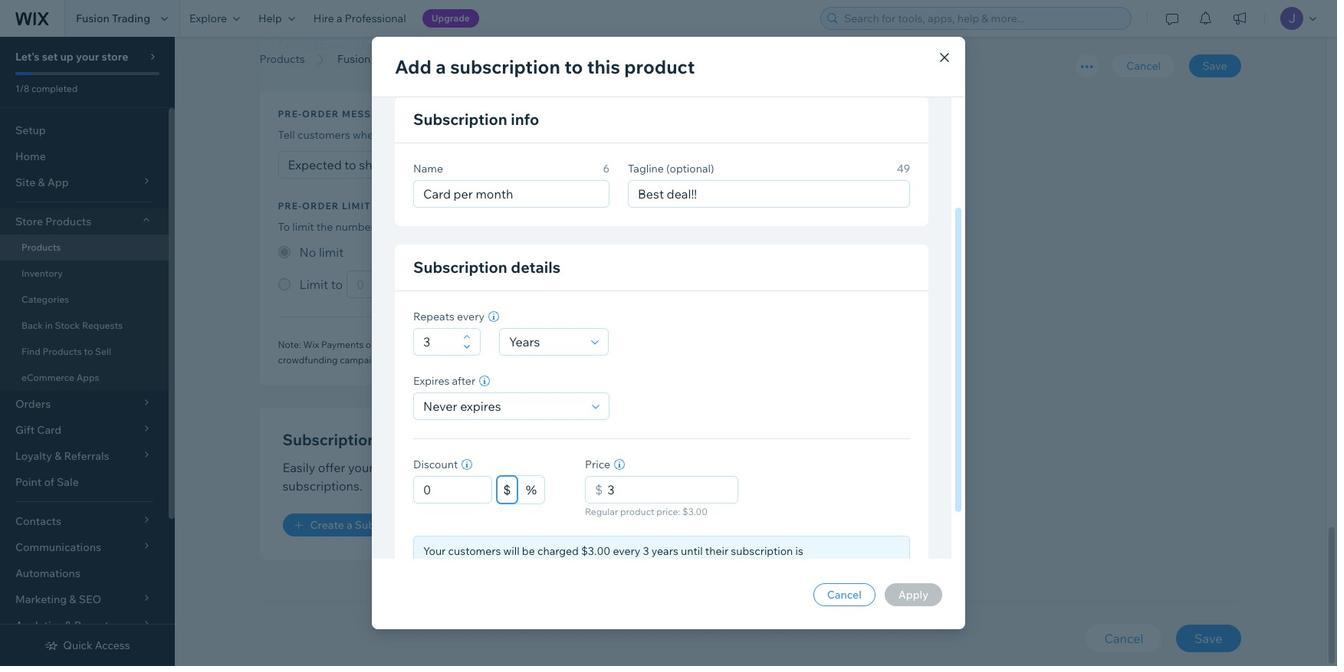 Task type: locate. For each thing, give the bounding box(es) containing it.
0 number field
[[419, 477, 487, 503], [603, 477, 733, 503]]

0 horizontal spatial to
[[84, 346, 93, 357]]

inventory
[[21, 268, 63, 279]]

cancel for the top the cancel button
[[1127, 59, 1161, 73]]

0 vertical spatial fusion
[[76, 12, 110, 25]]

products link down store products
[[0, 235, 169, 261]]

pre-
[[349, 56, 373, 71], [482, 220, 503, 234], [427, 339, 444, 351]]

None text field
[[419, 329, 459, 355]]

let
[[278, 37, 296, 53]]

2 horizontal spatial the
[[699, 339, 713, 351]]

when right 'orders' at the bottom of the page
[[474, 339, 497, 351]]

1 horizontal spatial to
[[565, 55, 583, 78]]

2 vertical spatial cancel
[[1105, 632, 1144, 647]]

products left delivered
[[516, 339, 554, 351]]

0 vertical spatial be
[[464, 128, 477, 142]]

1 vertical spatial subscription
[[413, 258, 508, 277]]

2 vertical spatial when
[[474, 339, 497, 351]]

learn down let
[[278, 56, 310, 71]]

let customers buy this product before it's released or when it's out of stock. learn about pre-order
[[278, 37, 706, 71]]

sell
[[95, 346, 111, 357]]

0 horizontal spatial products
[[377, 461, 428, 476]]

order
[[373, 56, 404, 71], [302, 108, 339, 120], [302, 201, 339, 212]]

will inside subscriptions form
[[445, 128, 462, 142]]

1 vertical spatial cancel button
[[813, 584, 876, 607]]

1 horizontal spatial or
[[569, 37, 581, 53]]

fusion left toy
[[338, 52, 371, 66]]

0 horizontal spatial $3.00
[[581, 545, 611, 558]]

Tell customers when this product will be shipped or delivered. field
[[283, 152, 879, 178]]

help button
[[249, 0, 304, 37]]

save for top save button
[[1203, 59, 1228, 73]]

ecommerce apps
[[21, 372, 99, 383]]

0 vertical spatial limit
[[342, 201, 371, 212]]

your inside "sidebar" element
[[76, 50, 99, 64]]

your right up
[[76, 50, 99, 64]]

1 vertical spatial subscription
[[731, 545, 793, 558]]

in
[[45, 320, 53, 331]]

2 pre- from the top
[[278, 201, 302, 212]]

fusion inside subscriptions form
[[338, 52, 371, 66]]

e.g., Coffee of the Month field
[[419, 181, 604, 207]]

1 are from the left
[[556, 339, 570, 351]]

are
[[556, 339, 570, 351], [799, 339, 812, 351]]

tagline (optional)
[[628, 162, 714, 176]]

1 vertical spatial products
[[377, 461, 428, 476]]

help
[[258, 12, 282, 25]]

expires after
[[413, 374, 476, 388]]

option group
[[278, 243, 884, 299]]

2 are from the left
[[799, 339, 812, 351]]

0 vertical spatial $3.00
[[683, 506, 708, 518]]

0 vertical spatial your
[[76, 50, 99, 64]]

price:
[[657, 506, 681, 518]]

12
[[642, 339, 652, 351]]

0 horizontal spatial or
[[522, 128, 533, 142]]

categories
[[21, 294, 69, 305]]

every inside your customers will be charged $3.00 every 3 years until their subscription is canceled.
[[613, 545, 641, 558]]

a right add
[[436, 55, 446, 78]]

order down buy
[[373, 56, 404, 71]]

hire a professional link
[[304, 0, 415, 37]]

subscription up the name
[[413, 110, 508, 129]]

or for released
[[569, 37, 581, 53]]

1 horizontal spatial every
[[613, 545, 641, 558]]

your
[[76, 50, 99, 64], [348, 461, 374, 476]]

Select field
[[505, 329, 586, 355], [419, 393, 587, 420]]

select field down details
[[505, 329, 586, 355]]

this inside let customers buy this product before it's released or when it's out of stock. learn about pre-order
[[386, 37, 407, 53]]

products inside popup button
[[45, 215, 91, 229]]

learn
[[278, 56, 310, 71], [725, 220, 753, 234]]

fusion left trading
[[76, 12, 110, 25]]

0 vertical spatial products
[[516, 339, 554, 351]]

subscription
[[450, 55, 561, 78], [731, 545, 793, 558]]

the
[[317, 220, 333, 234], [499, 339, 514, 351], [699, 339, 713, 351]]

or right shipped at the left top
[[522, 128, 533, 142]]

of left sale
[[44, 476, 54, 489]]

0 number field down on
[[419, 477, 487, 503]]

2 0 number field from the left
[[603, 477, 733, 503]]

0 vertical spatial cancel
[[1127, 59, 1161, 73]]

or for shipped
[[522, 128, 533, 142]]

0 horizontal spatial $
[[504, 483, 511, 497]]

learn about pre-order link
[[278, 54, 404, 72]]

the left purchase
[[699, 339, 713, 351]]

1 vertical spatial order
[[302, 108, 339, 120]]

explore
[[189, 12, 227, 25]]

$
[[595, 482, 603, 498], [504, 483, 511, 497]]

1 vertical spatial every
[[613, 545, 641, 558]]

0 vertical spatial when
[[584, 37, 615, 53]]

0 horizontal spatial be
[[464, 128, 477, 142]]

product up the name
[[403, 128, 443, 142]]

subscription details
[[413, 258, 561, 277]]

customers inside your customers will be charged $3.00 every 3 years until their subscription is canceled.
[[448, 545, 501, 558]]

or right the released at the left top of the page
[[569, 37, 581, 53]]

products inside subscriptions form
[[260, 52, 305, 66]]

0 vertical spatial to
[[565, 55, 583, 78]]

a right hire
[[337, 12, 343, 25]]

pre- inside note: wix payments only supports pre-orders when the products are delivered within 12 months of the purchase date, and are not part of a crowdfunding campaign.
[[427, 339, 444, 351]]

0 horizontal spatial pre-
[[349, 56, 373, 71]]

price
[[585, 458, 611, 472]]

product left price:
[[620, 506, 655, 518]]

limit right to
[[292, 220, 314, 234]]

product up add
[[410, 37, 456, 53]]

0 vertical spatial order
[[373, 56, 404, 71]]

pre- up to
[[278, 201, 302, 212]]

1 vertical spatial customers
[[298, 128, 350, 142]]

automations
[[15, 567, 80, 581]]

the right 'orders' at the bottom of the page
[[499, 339, 514, 351]]

stock
[[55, 320, 80, 331]]

1/8 completed
[[15, 83, 78, 94]]

0 horizontal spatial subscription
[[450, 55, 561, 78]]

0 horizontal spatial fusion
[[76, 12, 110, 25]]

a right part
[[861, 339, 866, 351]]

$ left %
[[504, 483, 511, 497]]

0 vertical spatial pre-
[[349, 56, 373, 71]]

2 horizontal spatial when
[[584, 37, 615, 53]]

1 horizontal spatial be
[[522, 545, 535, 558]]

1 vertical spatial learn
[[725, 220, 753, 234]]

be inside subscriptions form
[[464, 128, 477, 142]]

upgrade button
[[422, 9, 479, 28]]

setup link
[[0, 117, 169, 143]]

0 horizontal spatial are
[[556, 339, 570, 351]]

subscription right create
[[355, 519, 420, 533]]

customers
[[299, 37, 359, 53], [298, 128, 350, 142], [448, 545, 501, 558]]

0 horizontal spatial products link
[[0, 235, 169, 261]]

learn left how
[[725, 220, 753, 234]]

$3.00 right price:
[[683, 506, 708, 518]]

pre-order limit
[[278, 201, 371, 212]]

1 horizontal spatial subscription
[[731, 545, 793, 558]]

are left not
[[799, 339, 812, 351]]

customers inside let customers buy this product before it's released or when it's out of stock. learn about pre-order
[[299, 37, 359, 53]]

products down help button
[[260, 52, 305, 66]]

products up "ecommerce apps"
[[43, 346, 82, 357]]

toy
[[373, 52, 391, 66]]

every up 'orders' at the bottom of the page
[[457, 310, 485, 324]]

1 horizontal spatial learn
[[725, 220, 753, 234]]

product's
[[624, 220, 671, 234]]

easily
[[283, 461, 315, 476]]

let's
[[15, 50, 40, 64]]

0 number field up price:
[[603, 477, 733, 503]]

of inside let customers buy this product before it's released or when it's out of stock. learn about pre-order
[[658, 37, 670, 53]]

this
[[386, 37, 407, 53], [587, 55, 620, 78], [382, 128, 401, 142], [604, 220, 622, 234]]

orders
[[444, 339, 472, 351]]

1 vertical spatial will
[[504, 545, 520, 558]]

back in stock requests link
[[0, 313, 169, 339]]

0 horizontal spatial will
[[445, 128, 462, 142]]

0 vertical spatial or
[[569, 37, 581, 53]]

1 vertical spatial select field
[[419, 393, 587, 420]]

pre- left toy
[[349, 56, 373, 71]]

customers for buy
[[299, 37, 359, 53]]

1 horizontal spatial products
[[516, 339, 554, 351]]

a inside create a subscription button
[[347, 519, 353, 533]]

your right offer at the left
[[348, 461, 374, 476]]

2 vertical spatial subscription
[[355, 519, 420, 533]]

customers up 'canceled.'
[[448, 545, 501, 558]]

a right create
[[347, 519, 353, 533]]

payments
[[321, 339, 364, 351]]

cancel button
[[1113, 54, 1175, 77], [813, 584, 876, 607], [1086, 625, 1162, 653]]

campaign.
[[340, 355, 385, 366]]

49
[[897, 162, 910, 176]]

0 vertical spatial customers
[[299, 37, 359, 53]]

0 vertical spatial products link
[[252, 51, 313, 67]]

0 vertical spatial select field
[[505, 329, 586, 355]]

limit
[[342, 201, 371, 212], [292, 220, 314, 234]]

customers down pre-order message
[[298, 128, 350, 142]]

1 vertical spatial to
[[84, 346, 93, 357]]

offer
[[318, 461, 345, 476]]

2 vertical spatial cancel button
[[1086, 625, 1162, 653]]

0 vertical spatial cancel button
[[1113, 54, 1175, 77]]

of inside "sidebar" element
[[44, 476, 54, 489]]

cancel
[[1127, 59, 1161, 73], [827, 588, 862, 602], [1105, 632, 1144, 647]]

1 horizontal spatial pre-
[[427, 339, 444, 351]]

be inside your customers will be charged $3.00 every 3 years until their subscription is canceled.
[[522, 545, 535, 558]]

tell
[[278, 128, 295, 142]]

store
[[102, 50, 128, 64]]

point of sale link
[[0, 469, 169, 495]]

1 horizontal spatial $
[[595, 482, 603, 498]]

select field down after in the bottom of the page
[[419, 393, 587, 420]]

1 vertical spatial fusion
[[338, 52, 371, 66]]

1 vertical spatial or
[[522, 128, 533, 142]]

be left shipped at the left top
[[464, 128, 477, 142]]

repeats
[[413, 310, 455, 324]]

1 horizontal spatial will
[[504, 545, 520, 558]]

pre- down repeats
[[427, 339, 444, 351]]

when down message at the left top
[[353, 128, 380, 142]]

of right out
[[658, 37, 670, 53]]

pre- right for
[[482, 220, 503, 234]]

it's left out
[[618, 37, 633, 53]]

order for to limit the number of items available for pre-order, start tracking this product's inventory.
[[302, 201, 339, 212]]

customers for will
[[448, 545, 501, 558]]

fusion for fusion toy
[[338, 52, 371, 66]]

products link
[[252, 51, 313, 67], [0, 235, 169, 261]]

subscription left is
[[731, 545, 793, 558]]

be
[[464, 128, 477, 142], [522, 545, 535, 558]]

learn inside let customers buy this product before it's released or when it's out of stock. learn about pre-order
[[278, 56, 310, 71]]

a for professional
[[337, 12, 343, 25]]

find products to sell
[[21, 346, 111, 357]]

0 vertical spatial learn
[[278, 56, 310, 71]]

of
[[658, 37, 670, 53], [377, 220, 387, 234], [688, 339, 697, 351], [851, 339, 859, 351], [44, 476, 54, 489]]

1 horizontal spatial limit
[[342, 201, 371, 212]]

inventory link
[[0, 261, 169, 287]]

$3.00 right charged
[[581, 545, 611, 558]]

0 vertical spatial subscription
[[413, 110, 508, 129]]

1 horizontal spatial fusion
[[338, 52, 371, 66]]

tell customers when this product will be shipped or delivered.
[[278, 128, 585, 142]]

a inside hire a professional 'link'
[[337, 12, 343, 25]]

0 vertical spatial will
[[445, 128, 462, 142]]

1 horizontal spatial when
[[474, 339, 497, 351]]

1 it's from the left
[[499, 37, 515, 53]]

1 horizontal spatial products link
[[252, 51, 313, 67]]

will left charged
[[504, 545, 520, 558]]

are left delivered
[[556, 339, 570, 351]]

to down the released at the left top of the page
[[565, 55, 583, 78]]

before
[[459, 37, 496, 53]]

1 vertical spatial pre-
[[278, 201, 302, 212]]

1 horizontal spatial $3.00
[[683, 506, 708, 518]]

automations link
[[0, 561, 169, 587]]

part
[[831, 339, 849, 351]]

0 vertical spatial every
[[457, 310, 485, 324]]

1 vertical spatial be
[[522, 545, 535, 558]]

note:
[[278, 339, 301, 351]]

0 horizontal spatial when
[[353, 128, 380, 142]]

0 vertical spatial pre-
[[278, 108, 302, 120]]

subscriptions
[[283, 431, 385, 450]]

1 pre- from the top
[[278, 108, 302, 120]]

will inside your customers will be charged $3.00 every 3 years until their subscription is canceled.
[[504, 545, 520, 558]]

customers up the about
[[299, 37, 359, 53]]

$ up regular
[[595, 482, 603, 498]]

2 vertical spatial customers
[[448, 545, 501, 558]]

learn how link
[[725, 220, 777, 234]]

when left out
[[584, 37, 615, 53]]

order left message at the left top
[[302, 108, 339, 120]]

1 vertical spatial $3.00
[[581, 545, 611, 558]]

crowdfunding
[[278, 355, 338, 366]]

2 vertical spatial pre-
[[427, 339, 444, 351]]

subscription down for
[[413, 258, 508, 277]]

to left "sell"
[[84, 346, 93, 357]]

find
[[21, 346, 40, 357]]

and
[[781, 339, 797, 351]]

how
[[756, 220, 777, 234]]

e.g., Subscribe & save 15% field
[[634, 181, 905, 207]]

store products button
[[0, 209, 169, 235]]

home link
[[0, 143, 169, 169]]

1 horizontal spatial are
[[799, 339, 812, 351]]

0 horizontal spatial your
[[76, 50, 99, 64]]

$ inside button
[[504, 483, 511, 497]]

1 vertical spatial products link
[[0, 235, 169, 261]]

a inside easily offer your products on a recurring basis with subscriptions.
[[448, 461, 455, 476]]

pre- up 'tell'
[[278, 108, 302, 120]]

0 horizontal spatial it's
[[499, 37, 515, 53]]

product
[[410, 37, 456, 53], [624, 55, 695, 78], [403, 128, 443, 142], [620, 506, 655, 518]]

every
[[457, 310, 485, 324], [613, 545, 641, 558]]

pre- for tell customers when this product will be shipped or delivered.
[[278, 108, 302, 120]]

every left 3
[[613, 545, 641, 558]]

products right store
[[45, 215, 91, 229]]

or inside let customers buy this product before it's released or when it's out of stock. learn about pre-order
[[569, 37, 581, 53]]

1 horizontal spatial it's
[[618, 37, 633, 53]]

0 horizontal spatial learn
[[278, 56, 310, 71]]

it's right before
[[499, 37, 515, 53]]

0 vertical spatial save
[[1203, 59, 1228, 73]]

subscription down before
[[450, 55, 561, 78]]

0 horizontal spatial every
[[457, 310, 485, 324]]

2 vertical spatial order
[[302, 201, 339, 212]]

1 vertical spatial your
[[348, 461, 374, 476]]

be left charged
[[522, 545, 535, 558]]

will left shipped at the left top
[[445, 128, 462, 142]]

tagline
[[628, 162, 664, 176]]

a right on
[[448, 461, 455, 476]]

note: wix payments only supports pre-orders when the products are delivered within 12 months of the purchase date, and are not part of a crowdfunding campaign.
[[278, 339, 866, 366]]

1/8
[[15, 83, 29, 94]]

fusion toy
[[338, 52, 391, 66]]

order up number
[[302, 201, 339, 212]]

1 vertical spatial save button
[[1177, 625, 1241, 653]]

upgrade
[[432, 12, 470, 24]]

store products
[[15, 215, 91, 229]]

1 horizontal spatial 0 number field
[[603, 477, 733, 503]]

years
[[652, 545, 679, 558]]

0 horizontal spatial 0 number field
[[419, 477, 487, 503]]

the down pre-order limit
[[317, 220, 333, 234]]

products left on
[[377, 461, 428, 476]]

limit up number
[[342, 201, 371, 212]]

2 horizontal spatial pre-
[[482, 220, 503, 234]]

1 horizontal spatial your
[[348, 461, 374, 476]]

1 vertical spatial limit
[[292, 220, 314, 234]]

products link down help button
[[252, 51, 313, 67]]

1 vertical spatial save
[[1195, 632, 1223, 647]]

order for tell customers when this product will be shipped or delivered.
[[302, 108, 339, 120]]



Task type: vqa. For each thing, say whether or not it's contained in the screenshot.
ALL SITES
no



Task type: describe. For each thing, give the bounding box(es) containing it.
home
[[15, 150, 46, 163]]

out
[[636, 37, 655, 53]]

up
[[60, 50, 74, 64]]

of right part
[[851, 339, 859, 351]]

first time_stores_subsciptions and reccuring orders_calender and box copy image
[[715, 446, 880, 523]]

subscription inside button
[[355, 519, 420, 533]]

repeats every
[[413, 310, 485, 324]]

easily offer your products on a recurring basis with subscriptions.
[[283, 461, 569, 494]]

to inside "sidebar" element
[[84, 346, 93, 357]]

products link inside subscriptions form
[[252, 51, 313, 67]]

after
[[452, 374, 476, 388]]

to limit the number of items available for pre-order, start tracking this product's inventory. learn how
[[278, 220, 777, 234]]

product down out
[[624, 55, 695, 78]]

purchase
[[715, 339, 755, 351]]

customers for when
[[298, 128, 350, 142]]

name
[[413, 162, 443, 176]]

inventory.
[[674, 220, 722, 234]]

wix
[[303, 339, 319, 351]]

let's set up your store
[[15, 50, 128, 64]]

only
[[366, 339, 384, 351]]

start
[[534, 220, 558, 234]]

within
[[614, 339, 640, 351]]

add a subscription to this product
[[395, 55, 695, 78]]

when inside note: wix payments only supports pre-orders when the products are delivered within 12 months of the purchase date, and are not part of a crowdfunding campaign.
[[474, 339, 497, 351]]

products inside easily offer your products on a recurring basis with subscriptions.
[[377, 461, 428, 476]]

1 horizontal spatial the
[[499, 339, 514, 351]]

fusion for fusion trading
[[76, 12, 110, 25]]

%
[[525, 483, 538, 497]]

1 vertical spatial when
[[353, 128, 380, 142]]

products up inventory
[[21, 242, 61, 253]]

completed
[[31, 83, 78, 94]]

order,
[[503, 220, 532, 234]]

categories link
[[0, 287, 169, 313]]

about
[[313, 56, 347, 71]]

released
[[517, 37, 566, 53]]

recurring
[[458, 461, 510, 476]]

of left items
[[377, 220, 387, 234]]

point of sale
[[15, 476, 79, 489]]

apps
[[76, 372, 99, 383]]

0 vertical spatial save button
[[1189, 54, 1241, 77]]

delivered.
[[535, 128, 585, 142]]

0 vertical spatial subscription
[[450, 55, 561, 78]]

discount
[[413, 458, 458, 472]]

shipped
[[479, 128, 520, 142]]

supports
[[386, 339, 425, 351]]

subscriptions form
[[175, 0, 1338, 666]]

Search for tools, apps, help & more... field
[[840, 8, 1127, 29]]

$ button
[[497, 476, 518, 504]]

create a subscription
[[310, 519, 420, 533]]

set
[[42, 50, 58, 64]]

quick
[[63, 639, 93, 653]]

their
[[705, 545, 729, 558]]

requests
[[82, 320, 123, 331]]

0 horizontal spatial the
[[317, 220, 333, 234]]

(optional)
[[667, 162, 714, 176]]

your
[[423, 545, 446, 558]]

your inside easily offer your products on a recurring basis with subscriptions.
[[348, 461, 374, 476]]

ecommerce
[[21, 372, 74, 383]]

of right "months"
[[688, 339, 697, 351]]

for
[[466, 220, 480, 234]]

trading
[[112, 12, 150, 25]]

% button
[[518, 476, 545, 504]]

store
[[15, 215, 43, 229]]

a for subscription
[[347, 519, 353, 533]]

hire a professional
[[314, 12, 406, 25]]

a inside note: wix payments only supports pre-orders when the products are delivered within 12 months of the purchase date, and are not part of a crowdfunding campaign.
[[861, 339, 866, 351]]

order inside let customers buy this product before it's released or when it's out of stock. learn about pre-order
[[373, 56, 404, 71]]

months
[[654, 339, 686, 351]]

basis
[[513, 461, 542, 476]]

charged
[[538, 545, 579, 558]]

1 vertical spatial cancel
[[827, 588, 862, 602]]

product inside let customers buy this product before it's released or when it's out of stock. learn about pre-order
[[410, 37, 456, 53]]

sale
[[57, 476, 79, 489]]

3
[[643, 545, 649, 558]]

items
[[390, 220, 417, 234]]

2 it's from the left
[[618, 37, 633, 53]]

on
[[431, 461, 446, 476]]

quick access button
[[45, 639, 130, 653]]

6
[[603, 162, 610, 176]]

subscription inside your customers will be charged $3.00 every 3 years until their subscription is canceled.
[[731, 545, 793, 558]]

message
[[342, 108, 393, 120]]

point
[[15, 476, 42, 489]]

pre-order message
[[278, 108, 393, 120]]

$3.00 inside your customers will be charged $3.00 every 3 years until their subscription is canceled.
[[581, 545, 611, 558]]

products inside note: wix payments only supports pre-orders when the products are delivered within 12 months of the purchase date, and are not part of a crowdfunding campaign.
[[516, 339, 554, 351]]

buy
[[362, 37, 384, 53]]

subscription for subscription details
[[413, 258, 508, 277]]

your customers will be charged $3.00 every 3 years until their subscription is canceled.
[[423, 545, 804, 573]]

1 vertical spatial pre-
[[482, 220, 503, 234]]

with
[[545, 461, 569, 476]]

option group inside subscriptions form
[[278, 243, 884, 299]]

available
[[420, 220, 464, 234]]

cancel for the cancel button to the bottom
[[1105, 632, 1144, 647]]

subscription for subscription info
[[413, 110, 508, 129]]

when inside let customers buy this product before it's released or when it's out of stock. learn about pre-order
[[584, 37, 615, 53]]

save for save button to the bottom
[[1195, 632, 1223, 647]]

number
[[336, 220, 375, 234]]

quick access
[[63, 639, 130, 653]]

fusion trading
[[76, 12, 150, 25]]

subscription info
[[413, 110, 539, 129]]

info
[[511, 110, 539, 129]]

sidebar element
[[0, 37, 175, 666]]

1 0 number field from the left
[[419, 477, 487, 503]]

0 horizontal spatial limit
[[292, 220, 314, 234]]

canceled.
[[423, 559, 471, 573]]

pre- for to limit the number of items available for pre-order, start tracking this product's inventory.
[[278, 201, 302, 212]]

pre- inside let customers buy this product before it's released or when it's out of stock. learn about pre-order
[[349, 56, 373, 71]]

a for subscription
[[436, 55, 446, 78]]

back
[[21, 320, 43, 331]]



